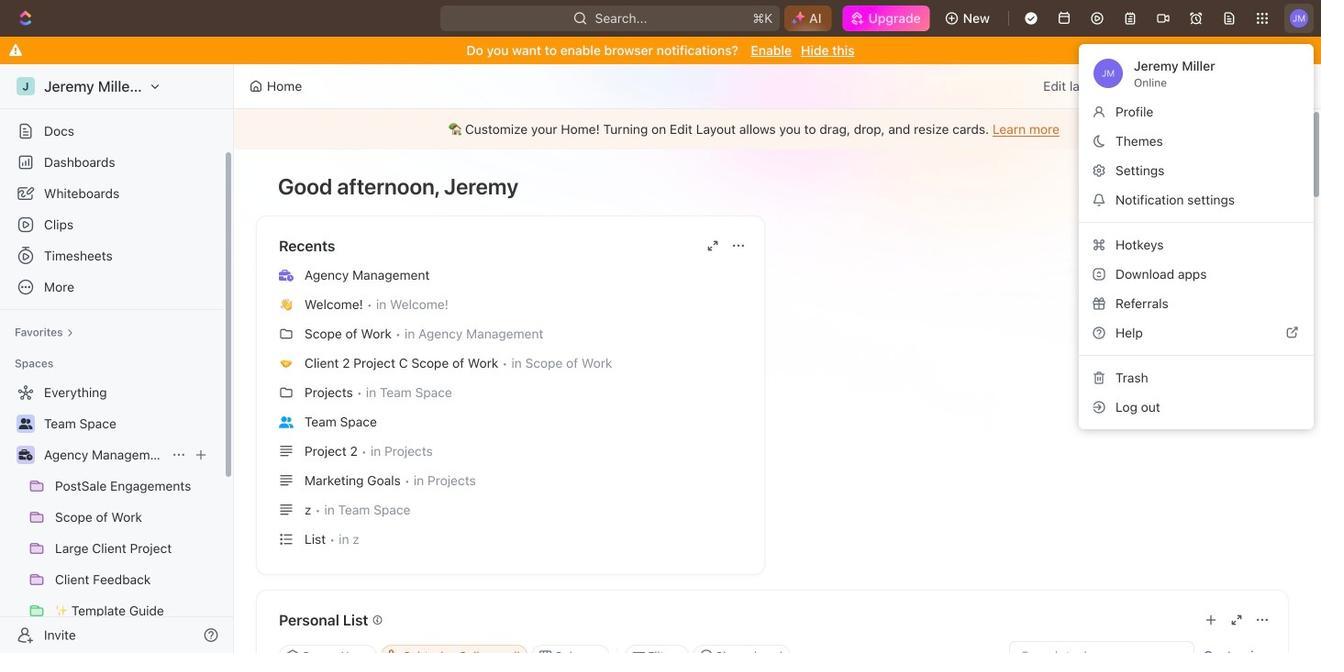 Task type: describe. For each thing, give the bounding box(es) containing it.
business time image inside sidebar navigation
[[19, 450, 33, 461]]

sidebar navigation
[[0, 64, 234, 653]]



Task type: vqa. For each thing, say whether or not it's contained in the screenshot.
the Sidebar navigation
yes



Task type: locate. For each thing, give the bounding box(es) containing it.
1 vertical spatial business time image
[[19, 450, 33, 461]]

0 horizontal spatial business time image
[[19, 450, 33, 461]]

1 horizontal spatial business time image
[[279, 270, 294, 281]]

user group image
[[279, 416, 294, 428]]

0 vertical spatial business time image
[[279, 270, 294, 281]]

business time image
[[279, 270, 294, 281], [19, 450, 33, 461]]



